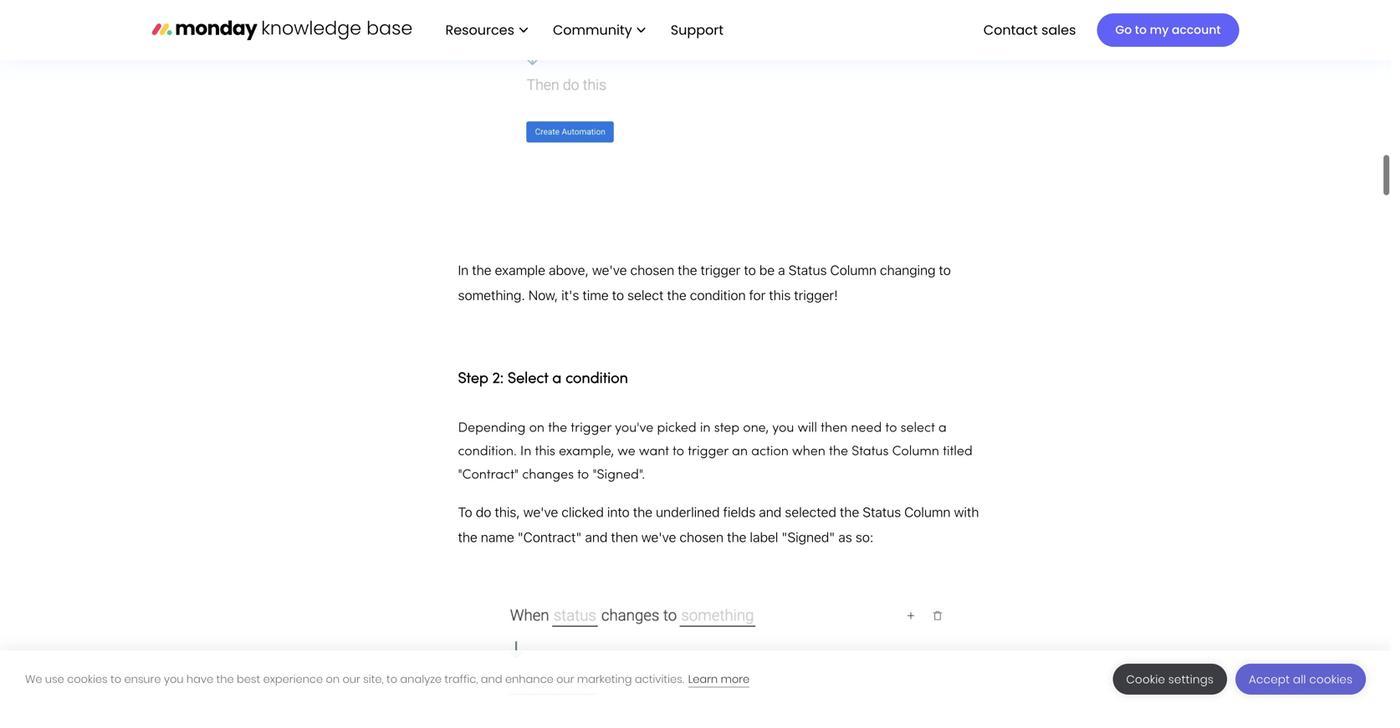 Task type: locate. For each thing, give the bounding box(es) containing it.
on inside depending on the trigger you've picked in step one, you will then need to select a condition. in this example, we want to trigger an action when the status column titled "contract" changes to "signed".
[[529, 423, 545, 435]]

action
[[751, 446, 789, 459]]

2 vertical spatial we've
[[641, 530, 676, 546]]

cookies
[[67, 672, 108, 687], [1309, 672, 1353, 688]]

we've up time
[[592, 262, 627, 278]]

the left best on the bottom of page
[[216, 672, 234, 687]]

0 horizontal spatial this
[[535, 446, 555, 459]]

as
[[839, 530, 852, 546]]

1 vertical spatial condition
[[566, 372, 628, 387]]

our left site,
[[343, 672, 360, 687]]

1 vertical spatial we've
[[523, 505, 558, 520]]

the right when
[[829, 446, 848, 459]]

1 our from the left
[[343, 672, 360, 687]]

cookies right use
[[67, 672, 108, 687]]

select inside depending on the trigger you've picked in step one, you will then need to select a condition. in this example, we want to trigger an action when the status column titled "contract" changes to "signed".
[[901, 423, 935, 435]]

1 vertical spatial "contract"
[[518, 530, 582, 546]]

the up the "something."
[[472, 262, 492, 278]]

in inside depending on the trigger you've picked in step one, you will then need to select a condition. in this example, we want to trigger an action when the status column titled "contract" changes to "signed".
[[520, 446, 531, 459]]

you left have
[[164, 672, 184, 687]]

1 horizontal spatial on
[[529, 423, 545, 435]]

0 vertical spatial condition
[[690, 287, 746, 303]]

go
[[1115, 22, 1132, 38]]

2:
[[493, 372, 504, 387]]

then right the 'will'
[[821, 423, 848, 435]]

this up changes
[[535, 446, 555, 459]]

go to my account
[[1115, 22, 1221, 38]]

select
[[627, 287, 664, 303], [901, 423, 935, 435]]

want
[[639, 446, 669, 459]]

this
[[769, 287, 791, 303], [535, 446, 555, 459]]

0 vertical spatial you
[[772, 423, 794, 435]]

list
[[429, 0, 737, 60]]

and right 'traffic,'
[[481, 672, 502, 687]]

name
[[481, 530, 514, 546]]

support
[[671, 20, 724, 39]]

0 vertical spatial column
[[830, 262, 877, 278]]

1 vertical spatial select
[[901, 423, 935, 435]]

a
[[778, 262, 785, 278], [552, 372, 562, 387], [939, 423, 947, 435]]

0 vertical spatial on
[[529, 423, 545, 435]]

column left with
[[904, 505, 951, 520]]

2 cookies from the left
[[1309, 672, 1353, 688]]

contact sales
[[984, 20, 1076, 39]]

1 horizontal spatial cookies
[[1309, 672, 1353, 688]]

traffic,
[[445, 672, 478, 687]]

2 horizontal spatial we've
[[641, 530, 676, 546]]

condition left for
[[690, 287, 746, 303]]

1 horizontal spatial in
[[520, 446, 531, 459]]

to left "ensure"
[[110, 672, 121, 687]]

1 vertical spatial status
[[852, 446, 889, 459]]

condition.
[[458, 446, 517, 459]]

in up the "something."
[[458, 262, 469, 278]]

condition
[[690, 287, 746, 303], [566, 372, 628, 387]]

1 horizontal spatial select
[[901, 423, 935, 435]]

1 horizontal spatial we've
[[592, 262, 627, 278]]

this,
[[495, 505, 520, 520]]

1 vertical spatial in
[[520, 446, 531, 459]]

have
[[186, 672, 213, 687]]

this right for
[[769, 287, 791, 303]]

to left be
[[744, 262, 756, 278]]

2 horizontal spatial and
[[759, 505, 782, 520]]

1 vertical spatial this
[[535, 446, 555, 459]]

0 horizontal spatial we've
[[523, 505, 558, 520]]

dialog
[[0, 651, 1391, 709]]

column up trigger!
[[830, 262, 877, 278]]

to
[[458, 505, 472, 520]]

a inside in the example above, we've chosen the trigger to be a status column changing to something. now, it's time to select the condition for this trigger!
[[778, 262, 785, 278]]

marketing
[[577, 672, 632, 687]]

0 horizontal spatial a
[[552, 372, 562, 387]]

cpt2112011616 1017x432.gif image
[[458, 0, 993, 208]]

learn more link
[[688, 672, 750, 688]]

trigger up example,
[[571, 423, 611, 435]]

"contract" inside to do this, we've clicked into the underlined fields and selected the status column with the name "contract" and then we've chosen the label "signed" as so:
[[518, 530, 582, 546]]

then down into in the bottom of the page
[[611, 530, 638, 546]]

chosen right above,
[[630, 262, 674, 278]]

1 horizontal spatial this
[[769, 287, 791, 303]]

trigger!
[[794, 287, 838, 303]]

1 horizontal spatial then
[[821, 423, 848, 435]]

1 horizontal spatial our
[[556, 672, 574, 687]]

"contract" down clicked
[[518, 530, 582, 546]]

status up trigger!
[[789, 262, 827, 278]]

the
[[472, 262, 492, 278], [678, 262, 697, 278], [667, 287, 687, 303], [548, 423, 567, 435], [829, 446, 848, 459], [633, 505, 653, 520], [840, 505, 859, 520], [458, 530, 478, 546], [727, 530, 747, 546], [216, 672, 234, 687]]

cookies for all
[[1309, 672, 1353, 688]]

to down example,
[[577, 469, 589, 482]]

1 vertical spatial trigger
[[571, 423, 611, 435]]

0 vertical spatial this
[[769, 287, 791, 303]]

0 vertical spatial trigger
[[701, 262, 741, 278]]

1 vertical spatial and
[[585, 530, 608, 546]]

our right the enhance
[[556, 672, 574, 687]]

2 our from the left
[[556, 672, 574, 687]]

0 vertical spatial select
[[627, 287, 664, 303]]

status inside depending on the trigger you've picked in step one, you will then need to select a condition. in this example, we want to trigger an action when the status column titled "contract" changes to "signed".
[[852, 446, 889, 459]]

accept all cookies
[[1249, 672, 1353, 688]]

1 vertical spatial column
[[892, 446, 939, 459]]

in up changes
[[520, 446, 531, 459]]

condition up you've on the bottom
[[566, 372, 628, 387]]

condition inside in the example above, we've chosen the trigger to be a status column changing to something. now, it's time to select the condition for this trigger!
[[690, 287, 746, 303]]

0 horizontal spatial chosen
[[630, 262, 674, 278]]

then
[[821, 423, 848, 435], [611, 530, 638, 546]]

trigger left be
[[701, 262, 741, 278]]

0 horizontal spatial select
[[627, 287, 664, 303]]

an
[[732, 446, 748, 459]]

2 vertical spatial and
[[481, 672, 502, 687]]

trigger down 'in'
[[688, 446, 728, 459]]

fields
[[723, 505, 756, 520]]

this inside in the example above, we've chosen the trigger to be a status column changing to something. now, it's time to select the condition for this trigger!
[[769, 287, 791, 303]]

0 vertical spatial "contract"
[[458, 469, 519, 482]]

trigger inside in the example above, we've chosen the trigger to be a status column changing to something. now, it's time to select the condition for this trigger!
[[701, 262, 741, 278]]

and up label
[[759, 505, 782, 520]]

1 vertical spatial chosen
[[680, 530, 724, 546]]

on right depending
[[529, 423, 545, 435]]

0 vertical spatial status
[[789, 262, 827, 278]]

1 vertical spatial on
[[326, 672, 340, 687]]

0 vertical spatial chosen
[[630, 262, 674, 278]]

activities.
[[635, 672, 684, 687]]

2 vertical spatial status
[[863, 505, 901, 520]]

you inside depending on the trigger you've picked in step one, you will then need to select a condition. in this example, we want to trigger an action when the status column titled "contract" changes to "signed".
[[772, 423, 794, 435]]

to right time
[[612, 287, 624, 303]]

to down 'picked'
[[673, 446, 684, 459]]

this inside depending on the trigger you've picked in step one, you will then need to select a condition. in this example, we want to trigger an action when the status column titled "contract" changes to "signed".
[[535, 446, 555, 459]]

2 horizontal spatial a
[[939, 423, 947, 435]]

example
[[495, 262, 545, 278]]

you left the 'will'
[[772, 423, 794, 435]]

one,
[[743, 423, 769, 435]]

to
[[1135, 22, 1147, 38], [744, 262, 756, 278], [939, 262, 951, 278], [612, 287, 624, 303], [885, 423, 897, 435], [673, 446, 684, 459], [577, 469, 589, 482], [110, 672, 121, 687], [386, 672, 397, 687]]

status down need
[[852, 446, 889, 459]]

1 horizontal spatial a
[[778, 262, 785, 278]]

1 vertical spatial then
[[611, 530, 638, 546]]

select right need
[[901, 423, 935, 435]]

"contract" down condition.
[[458, 469, 519, 482]]

0 vertical spatial and
[[759, 505, 782, 520]]

1 horizontal spatial condition
[[690, 287, 746, 303]]

0 horizontal spatial then
[[611, 530, 638, 546]]

support link
[[662, 16, 737, 45], [671, 20, 729, 39]]

1 horizontal spatial and
[[585, 530, 608, 546]]

2 vertical spatial column
[[904, 505, 951, 520]]

status
[[789, 262, 827, 278], [852, 446, 889, 459], [863, 505, 901, 520]]

we've
[[592, 262, 627, 278], [523, 505, 558, 520], [641, 530, 676, 546]]

cookies right the all
[[1309, 672, 1353, 688]]

0 vertical spatial then
[[821, 423, 848, 435]]

with
[[954, 505, 979, 520]]

in
[[458, 262, 469, 278], [520, 446, 531, 459]]

a right select
[[552, 372, 562, 387]]

above,
[[549, 262, 589, 278]]

0 vertical spatial in
[[458, 262, 469, 278]]

when
[[792, 446, 826, 459]]

on right experience
[[326, 672, 340, 687]]

trigger
[[701, 262, 741, 278], [571, 423, 611, 435], [688, 446, 728, 459]]

chosen
[[630, 262, 674, 278], [680, 530, 724, 546]]

we've down underlined
[[641, 530, 676, 546]]

cpt2112011627 961x441.gif image
[[458, 564, 993, 709]]

a right be
[[778, 262, 785, 278]]

0 horizontal spatial our
[[343, 672, 360, 687]]

cookies inside accept all cookies button
[[1309, 672, 1353, 688]]

a inside depending on the trigger you've picked in step one, you will then need to select a condition. in this example, we want to trigger an action when the status column titled "contract" changes to "signed".
[[939, 423, 947, 435]]

dialog containing cookie settings
[[0, 651, 1391, 709]]

changing
[[880, 262, 936, 278]]

0 vertical spatial a
[[778, 262, 785, 278]]

and
[[759, 505, 782, 520], [585, 530, 608, 546], [481, 672, 502, 687]]

we
[[618, 446, 636, 459]]

to do this, we've clicked into the underlined fields and selected the status column with the name "contract" and then we've chosen the label "signed" as so:
[[458, 505, 979, 546]]

site,
[[363, 672, 384, 687]]

and down clicked
[[585, 530, 608, 546]]

contact
[[984, 20, 1038, 39]]

"contract"
[[458, 469, 519, 482], [518, 530, 582, 546]]

our
[[343, 672, 360, 687], [556, 672, 574, 687]]

contact sales link
[[975, 16, 1085, 45]]

status up so:
[[863, 505, 901, 520]]

a up titled
[[939, 423, 947, 435]]

the up example,
[[548, 423, 567, 435]]

1 cookies from the left
[[67, 672, 108, 687]]

column left titled
[[892, 446, 939, 459]]

0 horizontal spatial cookies
[[67, 672, 108, 687]]

0 horizontal spatial in
[[458, 262, 469, 278]]

on
[[529, 423, 545, 435], [326, 672, 340, 687]]

step
[[458, 372, 489, 387]]

0 horizontal spatial on
[[326, 672, 340, 687]]

main element
[[429, 0, 1239, 60]]

select right time
[[627, 287, 664, 303]]

0 horizontal spatial condition
[[566, 372, 628, 387]]

"signed".
[[593, 469, 645, 482]]

1 vertical spatial you
[[164, 672, 184, 687]]

0 horizontal spatial and
[[481, 672, 502, 687]]

0 vertical spatial we've
[[592, 262, 627, 278]]

1 horizontal spatial chosen
[[680, 530, 724, 546]]

sales
[[1042, 20, 1076, 39]]

cookie settings button
[[1113, 664, 1227, 695]]

we've right this,
[[523, 505, 558, 520]]

so:
[[856, 530, 874, 546]]

resources link
[[437, 16, 536, 45]]

something.
[[458, 287, 525, 303]]

you
[[772, 423, 794, 435], [164, 672, 184, 687]]

2 vertical spatial a
[[939, 423, 947, 435]]

to right go at the top right
[[1135, 22, 1147, 38]]

time
[[583, 287, 609, 303]]

chosen down underlined
[[680, 530, 724, 546]]

1 horizontal spatial you
[[772, 423, 794, 435]]



Task type: vqa. For each thing, say whether or not it's contained in the screenshot.
Resources link
yes



Task type: describe. For each thing, give the bounding box(es) containing it.
titled
[[943, 446, 973, 459]]

column inside depending on the trigger you've picked in step one, you will then need to select a condition. in this example, we want to trigger an action when the status column titled "contract" changes to "signed".
[[892, 446, 939, 459]]

list containing resources
[[429, 0, 737, 60]]

status inside to do this, we've clicked into the underlined fields and selected the status column with the name "contract" and then we've chosen the label "signed" as so:
[[863, 505, 901, 520]]

resources
[[445, 20, 514, 39]]

into
[[607, 505, 630, 520]]

depending on the trigger you've picked in step one, you will then need to select a condition. in this example, we want to trigger an action when the status column titled "contract" changes to "signed".
[[458, 423, 973, 482]]

be
[[759, 262, 775, 278]]

then inside to do this, we've clicked into the underlined fields and selected the status column with the name "contract" and then we've chosen the label "signed" as so:
[[611, 530, 638, 546]]

best
[[237, 672, 260, 687]]

chosen inside in the example above, we've chosen the trigger to be a status column changing to something. now, it's time to select the condition for this trigger!
[[630, 262, 674, 278]]

monday.com logo image
[[152, 12, 412, 47]]

the left be
[[678, 262, 697, 278]]

accept all cookies button
[[1236, 664, 1366, 695]]

account
[[1172, 22, 1221, 38]]

need
[[851, 423, 882, 435]]

column inside in the example above, we've chosen the trigger to be a status column changing to something. now, it's time to select the condition for this trigger!
[[830, 262, 877, 278]]

step 2: select a condition
[[458, 372, 628, 387]]

step
[[714, 423, 740, 435]]

do
[[476, 505, 491, 520]]

changes
[[522, 469, 574, 482]]

in the example above, we've chosen the trigger to be a status column changing to something. now, it's time to select the condition for this trigger!
[[458, 262, 951, 303]]

experience
[[263, 672, 323, 687]]

we
[[25, 672, 42, 687]]

analyze
[[400, 672, 442, 687]]

all
[[1293, 672, 1306, 688]]

settings
[[1168, 672, 1214, 688]]

example,
[[559, 446, 614, 459]]

to right need
[[885, 423, 897, 435]]

ensure
[[124, 672, 161, 687]]

2 vertical spatial trigger
[[688, 446, 728, 459]]

for
[[749, 287, 766, 303]]

to inside the main element
[[1135, 22, 1147, 38]]

learn
[[688, 672, 718, 687]]

depending
[[458, 423, 526, 435]]

cookie settings
[[1126, 672, 1214, 688]]

you've
[[615, 423, 654, 435]]

label
[[750, 530, 778, 546]]

use
[[45, 672, 64, 687]]

the up as in the bottom of the page
[[840, 505, 859, 520]]

to right changing
[[939, 262, 951, 278]]

to right site,
[[386, 672, 397, 687]]

community link
[[545, 16, 654, 45]]

enhance
[[505, 672, 554, 687]]

my
[[1150, 22, 1169, 38]]

1 vertical spatial a
[[552, 372, 562, 387]]

will
[[798, 423, 817, 435]]

accept
[[1249, 672, 1290, 688]]

0 horizontal spatial you
[[164, 672, 184, 687]]

the down to
[[458, 530, 478, 546]]

community
[[553, 20, 632, 39]]

the down fields
[[727, 530, 747, 546]]

the right into in the bottom of the page
[[633, 505, 653, 520]]

we use cookies to ensure you have the best experience on our site, to analyze traffic, and enhance our marketing activities. learn more
[[25, 672, 750, 687]]

picked
[[657, 423, 697, 435]]

chosen inside to do this, we've clicked into the underlined fields and selected the status column with the name "contract" and then we've chosen the label "signed" as so:
[[680, 530, 724, 546]]

cookies for use
[[67, 672, 108, 687]]

column inside to do this, we've clicked into the underlined fields and selected the status column with the name "contract" and then we've chosen the label "signed" as so:
[[904, 505, 951, 520]]

the left for
[[667, 287, 687, 303]]

"signed"
[[782, 530, 835, 546]]

"contract" inside depending on the trigger you've picked in step one, you will then need to select a condition. in this example, we want to trigger an action when the status column titled "contract" changes to "signed".
[[458, 469, 519, 482]]

then inside depending on the trigger you've picked in step one, you will then need to select a condition. in this example, we want to trigger an action when the status column titled "contract" changes to "signed".
[[821, 423, 848, 435]]

we've inside in the example above, we've chosen the trigger to be a status column changing to something. now, it's time to select the condition for this trigger!
[[592, 262, 627, 278]]

go to my account link
[[1097, 13, 1239, 47]]

it's
[[562, 287, 579, 303]]

now,
[[528, 287, 558, 303]]

select
[[508, 372, 548, 387]]

status inside in the example above, we've chosen the trigger to be a status column changing to something. now, it's time to select the condition for this trigger!
[[789, 262, 827, 278]]

in
[[700, 423, 711, 435]]

underlined
[[656, 505, 720, 520]]

selected
[[785, 505, 836, 520]]

cookie
[[1126, 672, 1165, 688]]

more
[[721, 672, 750, 687]]

select inside in the example above, we've chosen the trigger to be a status column changing to something. now, it's time to select the condition for this trigger!
[[627, 287, 664, 303]]

clicked
[[562, 505, 604, 520]]

in inside in the example above, we've chosen the trigger to be a status column changing to something. now, it's time to select the condition for this trigger!
[[458, 262, 469, 278]]



